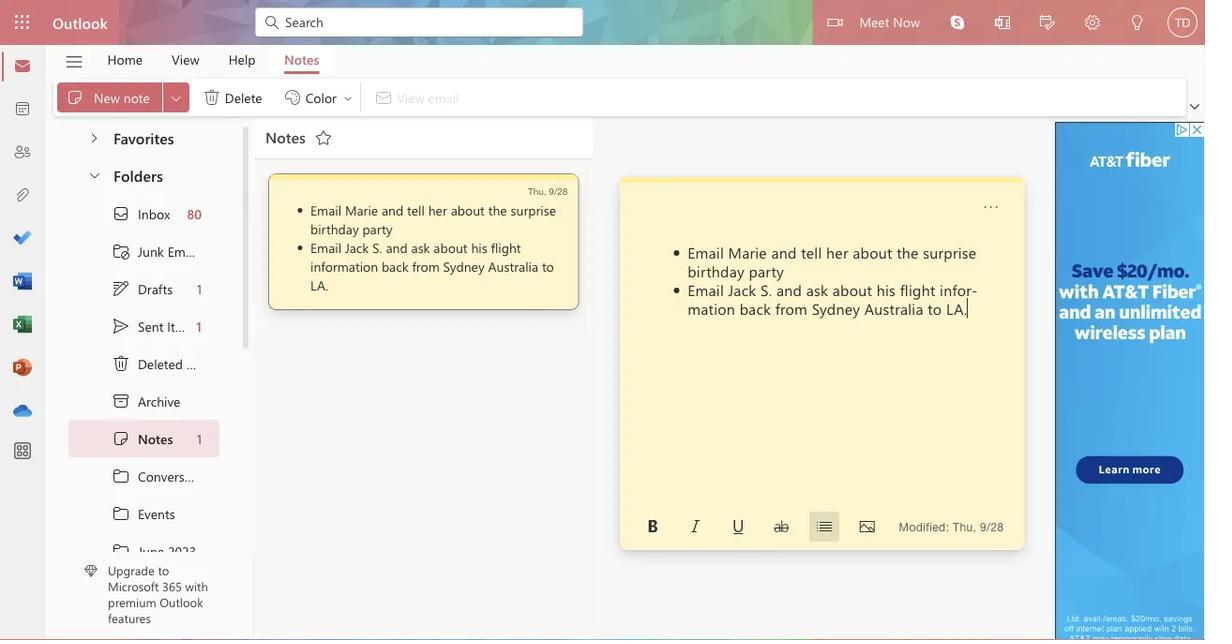 Task type: describe. For each thing, give the bounding box(es) containing it.
the inside email marie and tell her about the surprise birthday party email jack s. and ask about his flight information back from sydney australia to la.
[[897, 242, 919, 262]]

microsoft
[[108, 579, 159, 595]]

deleted
[[138, 355, 183, 373]]

 june 2023
[[112, 542, 196, 561]]

 junk email
[[112, 242, 199, 261]]

 tree item
[[68, 233, 220, 270]]

birthday inside thu, 9/28 email marie and tell her about the surprise birthday party email jack s. and ask about his flight information back from sydney australia to la.
[[311, 220, 359, 237]]

marie inside thu, 9/28 email marie and tell her about the surprise birthday party email jack s. and ask about his flight information back from sydney australia to la.
[[345, 201, 378, 219]]


[[1130, 15, 1145, 30]]

2  tree item from the top
[[68, 495, 220, 533]]

marie inside email marie and tell her about the surprise birthday party email jack s. and ask about his flight information back from sydney australia to la.
[[729, 242, 767, 262]]

 events
[[112, 505, 175, 523]]

 button
[[163, 83, 189, 113]]

word image
[[13, 273, 32, 292]]

 button
[[1070, 0, 1115, 47]]

help button
[[214, 45, 270, 74]]

australia inside email marie and tell her about the surprise birthday party email jack s. and ask about his flight information back from sydney australia to la.
[[865, 298, 924, 318]]

calendar image
[[13, 100, 32, 119]]

more apps image
[[13, 443, 32, 462]]

to do image
[[13, 230, 32, 249]]

la. inside email marie and tell her about the surprise birthday party email jack s. and ask about his flight information back from sydney australia to la.
[[947, 298, 968, 318]]

 delete
[[202, 88, 262, 107]]

files image
[[13, 187, 32, 205]]

drafts
[[138, 280, 173, 298]]


[[995, 15, 1010, 30]]

 color 
[[283, 88, 354, 107]]

flight inside email marie and tell her about the surprise birthday party email jack s. and ask about his flight information back from sydney australia to la.
[[900, 280, 936, 300]]

 button
[[1187, 98, 1204, 116]]

from inside thu, 9/28 email marie and tell her about the surprise birthday party email jack s. and ask about his flight information back from sydney australia to la.
[[412, 258, 440, 275]]


[[1190, 102, 1200, 112]]

 button for folders
[[78, 158, 110, 192]]

email inside  junk email
[[168, 243, 199, 260]]

help
[[229, 51, 256, 68]]

9/28 inside thu, 9/28 email marie and tell her about the surprise birthday party email jack s. and ask about his flight information back from sydney australia to la.
[[549, 186, 568, 197]]

 inside folders tree item
[[87, 167, 102, 182]]


[[828, 15, 843, 30]]


[[688, 520, 703, 535]]

:
[[946, 521, 950, 534]]

1  tree item from the top
[[68, 458, 220, 495]]

 tree item
[[68, 270, 220, 308]]

outlook link
[[53, 0, 108, 45]]

s. inside email marie and tell her about the surprise birthday party email jack s. and ask about his flight information back from sydney australia to la.
[[761, 280, 772, 300]]


[[950, 15, 965, 30]]

notes for notes 
[[265, 127, 306, 147]]

 inbox
[[112, 205, 170, 223]]

 button for favorites
[[76, 120, 111, 155]]

 for  june 2023
[[112, 542, 130, 561]]


[[112, 317, 130, 336]]

 button
[[935, 0, 980, 45]]

upgrade to microsoft 365 with premium outlook features
[[108, 563, 208, 627]]

premium
[[108, 594, 156, 611]]

modified : thu, 9/28
[[899, 521, 1004, 534]]

favorites tree item
[[68, 120, 220, 158]]

 button
[[767, 512, 797, 542]]

 for 
[[112, 467, 130, 486]]

s. inside thu, 9/28 email marie and tell her about the surprise birthday party email jack s. and ask about his flight information back from sydney australia to la.
[[372, 239, 382, 256]]

his inside email marie and tell her about the surprise birthday party email jack s. and ask about his flight information back from sydney australia to la.
[[877, 280, 896, 300]]

Search for email, meetings, files and more. field
[[283, 12, 572, 31]]

 for  events
[[112, 505, 130, 523]]

ask inside email marie and tell her about the surprise birthday party email jack s. and ask about his flight information back from sydney australia to la.
[[806, 280, 829, 300]]

june
[[138, 543, 164, 560]]

meet
[[860, 13, 890, 30]]

 deleted items
[[112, 355, 218, 373]]

thu, 9/28 email marie and tell her about the surprise birthday party email jack s. and ask about his flight information back from sydney australia to la.
[[311, 186, 568, 294]]


[[314, 129, 333, 147]]

from inside email marie and tell her about the surprise birthday party email jack s. and ask about his flight information back from sydney australia to la.
[[776, 298, 808, 318]]

notes 
[[265, 127, 333, 147]]


[[731, 520, 746, 535]]

to inside email marie and tell her about the surprise birthday party email jack s. and ask about his flight information back from sydney australia to la.
[[928, 298, 942, 318]]

tell inside email marie and tell her about the surprise birthday party email jack s. and ask about his flight information back from sydney australia to la.
[[801, 242, 822, 262]]


[[817, 520, 832, 535]]


[[263, 13, 281, 32]]

email marie and tell her about the surprise birthday party email jack s. and ask about his flight information back from sydney australia to la.
[[688, 242, 981, 318]]

information inside email marie and tell her about the surprise birthday party email jack s. and ask about his flight information back from sydney australia to la.
[[688, 280, 978, 318]]

80
[[187, 205, 202, 223]]


[[112, 242, 130, 261]]

events
[[138, 505, 175, 523]]

notes for notes
[[284, 51, 319, 68]]

 search field
[[255, 0, 583, 42]]

note
[[124, 88, 150, 106]]

folders
[[114, 165, 163, 185]]

back inside email marie and tell her about the surprise birthday party email jack s. and ask about his flight information back from sydney australia to la.
[[740, 298, 771, 318]]

edit note starting with email marie and tell her about the surprise birthday party main content
[[620, 177, 1025, 551]]


[[112, 280, 130, 298]]

 notes
[[112, 430, 173, 448]]

2023
[[168, 543, 196, 560]]

open note starting with: email marie and tell her about the surprise birthday party last edited: september 28, 2023. tree item
[[269, 174, 578, 310]]

email jack s. and ask about his flight information back from sydney australia to la. application
[[0, 0, 1205, 641]]

outlook inside upgrade to microsoft 365 with premium outlook features
[[160, 594, 203, 611]]

 tree item
[[68, 308, 220, 345]]

styles toolbar toolbar
[[631, 512, 889, 542]]

sydney inside thu, 9/28 email marie and tell her about the surprise birthday party email jack s. and ask about his flight information back from sydney australia to la.
[[443, 258, 485, 275]]

jack inside email marie and tell her about the surprise birthday party email jack s. and ask about his flight information back from sydney australia to la.
[[729, 280, 756, 300]]


[[774, 520, 789, 535]]

sent
[[138, 318, 164, 335]]

 button
[[309, 123, 339, 153]]

 button
[[681, 512, 711, 542]]

her inside email marie and tell her about the surprise birthday party email jack s. and ask about his flight information back from sydney australia to la.
[[827, 242, 849, 262]]

notes inside  notes
[[138, 430, 173, 448]]

edit group
[[57, 79, 356, 116]]

 archive
[[112, 392, 181, 411]]

with
[[185, 579, 208, 595]]

favorites
[[114, 127, 174, 148]]

sydney inside email marie and tell her about the surprise birthday party email jack s. and ask about his flight information back from sydney australia to la.
[[812, 298, 860, 318]]

 button
[[724, 512, 754, 542]]

jack inside thu, 9/28 email marie and tell her about the surprise birthday party email jack s. and ask about his flight information back from sydney australia to la.
[[345, 239, 369, 256]]

australia inside thu, 9/28 email marie and tell her about the surprise birthday party email jack s. and ask about his flight information back from sydney australia to la.
[[488, 258, 539, 275]]

 sent items 1
[[112, 317, 202, 336]]

ask inside thu, 9/28 email marie and tell her about the surprise birthday party email jack s. and ask about his flight information back from sydney australia to la.
[[411, 239, 430, 256]]


[[112, 205, 130, 223]]

people image
[[13, 144, 32, 162]]

 button
[[980, 0, 1025, 47]]

Editing note text field
[[665, 242, 981, 504]]

information inside thu, 9/28 email marie and tell her about the surprise birthday party email jack s. and ask about his flight information back from sydney australia to la.
[[311, 258, 378, 275]]

9/28 inside edit note starting with email marie and tell her about the surprise birthday party main content
[[980, 521, 1004, 534]]


[[645, 520, 660, 535]]

 button
[[810, 512, 840, 542]]



Task type: vqa. For each thing, say whether or not it's contained in the screenshot.

yes



Task type: locate. For each thing, give the bounding box(es) containing it.
 tree item
[[68, 345, 220, 383]]

from
[[412, 258, 440, 275], [776, 298, 808, 318]]

 for  new note
[[66, 88, 84, 107]]

 inside edit group
[[202, 88, 221, 107]]

notes inside button
[[284, 51, 319, 68]]

home
[[107, 51, 143, 68]]

0 horizontal spatial thu,
[[528, 186, 547, 197]]

1 vertical spatial ask
[[806, 280, 829, 300]]

0 horizontal spatial 
[[66, 88, 84, 107]]

0 vertical spatial flight
[[491, 239, 521, 256]]

notes up 
[[284, 51, 319, 68]]

0 vertical spatial tell
[[407, 201, 425, 219]]

la. inside thu, 9/28 email marie and tell her about the surprise birthday party email jack s. and ask about his flight information back from sydney australia to la.
[[311, 276, 328, 294]]

0 vertical spatial s.
[[372, 239, 382, 256]]

0 vertical spatial items
[[167, 318, 199, 335]]

 tree item
[[68, 195, 220, 233]]

 for  delete
[[202, 88, 221, 107]]

items right deleted
[[187, 355, 218, 373]]

0 horizontal spatial information
[[311, 258, 378, 275]]

 inside 'tree item'
[[112, 355, 130, 373]]

tab list
[[93, 45, 334, 74]]

left-rail-appbar navigation
[[4, 45, 41, 433]]

now
[[893, 13, 920, 30]]

onedrive image
[[13, 402, 32, 421]]

1 horizontal spatial his
[[877, 280, 896, 300]]

 button
[[55, 46, 93, 78]]

 inside  color 
[[342, 92, 354, 104]]

jack
[[345, 239, 369, 256], [729, 280, 756, 300]]

0 horizontal spatial her
[[428, 201, 447, 219]]

0 vertical spatial thu,
[[528, 186, 547, 197]]

0 horizontal spatial 
[[112, 355, 130, 373]]

1 horizontal spatial information
[[688, 280, 978, 318]]

0 vertical spatial from
[[412, 258, 440, 275]]

the inside thu, 9/28 email marie and tell her about the surprise birthday party email jack s. and ask about his flight information back from sydney australia to la.
[[488, 201, 507, 219]]

 button left folders
[[78, 158, 110, 192]]

party inside email marie and tell her about the surprise birthday party email jack s. and ask about his flight information back from sydney australia to la.
[[749, 261, 784, 281]]

1 horizontal spatial australia
[[865, 298, 924, 318]]

0 vertical spatial jack
[[345, 239, 369, 256]]

 new note
[[66, 88, 150, 107]]

back
[[382, 258, 409, 275], [740, 298, 771, 318]]

0 vertical spatial 
[[66, 88, 84, 107]]

tell inside thu, 9/28 email marie and tell her about the surprise birthday party email jack s. and ask about his flight information back from sydney australia to la.
[[407, 201, 425, 219]]

0 horizontal spatial his
[[471, 239, 488, 256]]

marie
[[345, 201, 378, 219], [729, 242, 767, 262]]

0 horizontal spatial from
[[412, 258, 440, 275]]

1 vertical spatial jack
[[729, 280, 756, 300]]

thu, inside edit note starting with email marie and tell her about the surprise birthday party main content
[[953, 521, 977, 534]]

0 horizontal spatial party
[[363, 220, 393, 237]]

view button
[[158, 45, 214, 74]]

1 right drafts
[[197, 280, 202, 298]]

1 horizontal spatial ask
[[806, 280, 829, 300]]

3  tree item from the top
[[68, 533, 220, 570]]

1 vertical spatial notes
[[265, 127, 306, 147]]

flight
[[491, 239, 521, 256], [900, 280, 936, 300]]

0 vertical spatial birthday
[[311, 220, 359, 237]]

 inside tree item
[[112, 430, 130, 448]]

 button
[[76, 120, 111, 155], [78, 158, 110, 192]]

0 vertical spatial to
[[542, 258, 554, 275]]


[[112, 392, 130, 411]]

to inside thu, 9/28 email marie and tell her about the surprise birthday party email jack s. and ask about his flight information back from sydney australia to la.
[[542, 258, 554, 275]]

 inside favorites tree item
[[86, 131, 101, 146]]

1 vertical spatial  button
[[78, 158, 110, 192]]

 down view "button"
[[169, 90, 184, 105]]

 inside edit group
[[66, 88, 84, 107]]

2  from the top
[[112, 505, 130, 523]]

1 vertical spatial her
[[827, 242, 849, 262]]

0 horizontal spatial ask
[[411, 239, 430, 256]]

0 vertical spatial her
[[428, 201, 447, 219]]

thu,
[[528, 186, 547, 197], [953, 521, 977, 534]]

 button down  new note on the top
[[76, 120, 111, 155]]

back inside thu, 9/28 email marie and tell her about the surprise birthday party email jack s. and ask about his flight information back from sydney australia to la.
[[382, 258, 409, 275]]

thu, inside thu, 9/28 email marie and tell her about the surprise birthday party email jack s. and ask about his flight information back from sydney australia to la.
[[528, 186, 547, 197]]

1 vertical spatial 
[[112, 505, 130, 523]]

her inside thu, 9/28 email marie and tell her about the surprise birthday party email jack s. and ask about his flight information back from sydney australia to la.
[[428, 201, 447, 219]]

mail image
[[13, 57, 32, 76]]

1 right sent
[[196, 318, 202, 335]]

0 horizontal spatial s.
[[372, 239, 382, 256]]

1 horizontal spatial surprise
[[923, 242, 977, 262]]

sydney
[[443, 258, 485, 275], [812, 298, 860, 318]]

 down  new note on the top
[[86, 131, 101, 146]]

 button inside favorites tree item
[[76, 120, 111, 155]]

 up 
[[112, 355, 130, 373]]

1 vertical spatial thu,
[[953, 521, 977, 534]]

1 inside  sent items 1
[[196, 318, 202, 335]]

tab list containing home
[[93, 45, 334, 74]]

1 vertical spatial sydney
[[812, 298, 860, 318]]

notes
[[284, 51, 319, 68], [265, 127, 306, 147], [138, 430, 173, 448]]

information
[[311, 258, 378, 275], [688, 280, 978, 318]]

new
[[94, 88, 120, 106]]

 tree item
[[68, 420, 220, 458]]

1 horizontal spatial back
[[740, 298, 771, 318]]


[[1085, 15, 1100, 30]]

0 vertical spatial 
[[112, 467, 130, 486]]

1 vertical spatial 1
[[196, 318, 202, 335]]

excel image
[[13, 316, 32, 335]]

0 horizontal spatial birthday
[[311, 220, 359, 237]]

about
[[451, 201, 485, 219], [434, 239, 468, 256], [853, 242, 893, 262], [833, 280, 873, 300]]

to
[[542, 258, 554, 275], [928, 298, 942, 318], [158, 563, 169, 579]]

premium features image
[[84, 565, 98, 578]]

australia
[[488, 258, 539, 275], [865, 298, 924, 318]]

 down  notes
[[112, 467, 130, 486]]

 up upgrade in the bottom left of the page
[[112, 542, 130, 561]]

1 horizontal spatial the
[[897, 242, 919, 262]]

0 vertical spatial australia
[[488, 258, 539, 275]]

0 vertical spatial notes
[[284, 51, 319, 68]]

 drafts
[[112, 280, 173, 298]]

items inside  deleted items
[[187, 355, 218, 373]]


[[169, 90, 184, 105], [342, 92, 354, 104], [86, 131, 101, 146], [87, 167, 102, 182]]

her
[[428, 201, 447, 219], [827, 242, 849, 262]]

1 vertical spatial from
[[776, 298, 808, 318]]

1 horizontal spatial her
[[827, 242, 849, 262]]

 left new
[[66, 88, 84, 107]]

0 horizontal spatial sydney
[[443, 258, 485, 275]]

 button
[[1115, 0, 1160, 47]]

1 vertical spatial the
[[897, 242, 919, 262]]

1 vertical spatial to
[[928, 298, 942, 318]]

birthday
[[311, 220, 359, 237], [688, 261, 745, 281]]

365
[[162, 579, 182, 595]]

2 horizontal spatial to
[[928, 298, 942, 318]]

outlook banner
[[0, 0, 1205, 47]]

1  from the top
[[112, 467, 130, 486]]

1 horizontal spatial 9/28
[[980, 521, 1004, 534]]

1 horizontal spatial from
[[776, 298, 808, 318]]

archive
[[138, 393, 181, 410]]

ask
[[411, 239, 430, 256], [806, 280, 829, 300]]

0 vertical spatial 9/28
[[549, 186, 568, 197]]

1 horizontal spatial s.
[[761, 280, 772, 300]]

0 horizontal spatial 9/28
[[549, 186, 568, 197]]

the
[[488, 201, 507, 219], [897, 242, 919, 262]]

 tree item up june
[[68, 495, 220, 533]]

items right sent
[[167, 318, 199, 335]]

1 vertical spatial la.
[[947, 298, 968, 318]]

1 horizontal spatial party
[[749, 261, 784, 281]]

1 horizontal spatial to
[[542, 258, 554, 275]]

outlook inside banner
[[53, 12, 108, 32]]

powerpoint image
[[13, 359, 32, 378]]

0 horizontal spatial marie
[[345, 201, 378, 219]]

0 vertical spatial party
[[363, 220, 393, 237]]

delete
[[225, 88, 262, 106]]

items for 
[[167, 318, 199, 335]]

outlook up  'button'
[[53, 12, 108, 32]]

notes down archive
[[138, 430, 173, 448]]

1 vertical spatial s.
[[761, 280, 772, 300]]

party inside thu, 9/28 email marie and tell her about the surprise birthday party email jack s. and ask about his flight information back from sydney australia to la.
[[363, 220, 393, 237]]

td
[[1175, 15, 1191, 30]]

his inside thu, 9/28 email marie and tell her about the surprise birthday party email jack s. and ask about his flight information back from sydney australia to la.
[[471, 239, 488, 256]]

1 horizontal spatial tell
[[801, 242, 822, 262]]

tree containing 
[[68, 195, 220, 641]]


[[860, 520, 875, 535]]

home button
[[93, 45, 157, 74]]


[[64, 52, 84, 72]]

upgrade
[[108, 563, 155, 579]]

 left delete
[[202, 88, 221, 107]]

 tree item
[[68, 383, 220, 420]]

0 vertical spatial sydney
[[443, 258, 485, 275]]

2 vertical spatial 1
[[197, 430, 202, 448]]

1 horizontal spatial thu,
[[953, 521, 977, 534]]

la.
[[311, 276, 328, 294], [947, 298, 968, 318]]

folders tree item
[[68, 158, 220, 195]]

1 horizontal spatial outlook
[[160, 594, 203, 611]]

1
[[197, 280, 202, 298], [196, 318, 202, 335], [197, 430, 202, 448]]

1 horizontal spatial jack
[[729, 280, 756, 300]]

0 vertical spatial  button
[[76, 120, 111, 155]]

 tree item up microsoft
[[68, 533, 220, 570]]

 left events
[[112, 505, 130, 523]]

0 horizontal spatial surprise
[[511, 201, 556, 219]]

 inside popup button
[[169, 90, 184, 105]]

2 vertical spatial 
[[112, 542, 130, 561]]


[[202, 88, 221, 107], [112, 355, 130, 373]]

1 vertical spatial 
[[112, 430, 130, 448]]

3 1 from the top
[[197, 430, 202, 448]]

inbox
[[138, 205, 170, 223]]

email
[[311, 201, 342, 219], [311, 239, 342, 256], [688, 242, 724, 262], [168, 243, 199, 260], [688, 280, 724, 300]]

 button
[[638, 512, 668, 542]]

2 vertical spatial notes
[[138, 430, 173, 448]]

1 vertical spatial marie
[[729, 242, 767, 262]]

3  from the top
[[112, 542, 130, 561]]

items for 
[[187, 355, 218, 373]]

1 horizontal spatial marie
[[729, 242, 767, 262]]

1 horizontal spatial sydney
[[812, 298, 860, 318]]

1 inside  tree item
[[197, 280, 202, 298]]

0 horizontal spatial the
[[488, 201, 507, 219]]

td button
[[1160, 0, 1205, 45]]

1 vertical spatial outlook
[[160, 594, 203, 611]]

1 vertical spatial tell
[[801, 242, 822, 262]]

1 vertical spatial information
[[688, 280, 978, 318]]

items inside  sent items 1
[[167, 318, 199, 335]]

tab list inside email jack s. and ask about his flight information back from sydney australia to la. application
[[93, 45, 334, 74]]

0 vertical spatial ask
[[411, 239, 430, 256]]

and
[[382, 201, 404, 219], [386, 239, 408, 256], [772, 242, 797, 262], [777, 280, 802, 300]]

surprise inside email marie and tell her about the surprise birthday party email jack s. and ask about his flight information back from sydney australia to la.
[[923, 242, 977, 262]]

0 vertical spatial outlook
[[53, 12, 108, 32]]

0 horizontal spatial australia
[[488, 258, 539, 275]]

color
[[305, 88, 337, 106]]

surprise
[[511, 201, 556, 219], [923, 242, 977, 262]]

0 horizontal spatial to
[[158, 563, 169, 579]]

1 vertical spatial his
[[877, 280, 896, 300]]

notes button
[[270, 45, 334, 74]]


[[283, 88, 302, 107]]


[[66, 88, 84, 107], [112, 430, 130, 448]]

 for  deleted items
[[112, 355, 130, 373]]

notes heading
[[265, 117, 339, 159]]

0 horizontal spatial jack
[[345, 239, 369, 256]]

 button inside folders tree item
[[78, 158, 110, 192]]

1 horizontal spatial birthday
[[688, 261, 745, 281]]

features
[[108, 610, 151, 627]]

meet now
[[860, 13, 920, 30]]

modified
[[899, 521, 946, 534]]

to inside upgrade to microsoft 365 with premium outlook features
[[158, 563, 169, 579]]

 button
[[976, 192, 1006, 222]]

 for  notes
[[112, 430, 130, 448]]

1 horizontal spatial 
[[202, 88, 221, 107]]

1 right  notes
[[197, 430, 202, 448]]

1 for 
[[197, 280, 202, 298]]

0 vertical spatial 
[[202, 88, 221, 107]]

0 vertical spatial surprise
[[511, 201, 556, 219]]

outlook right the premium
[[160, 594, 203, 611]]

1 vertical spatial birthday
[[688, 261, 745, 281]]

party
[[363, 220, 393, 237], [749, 261, 784, 281]]

1 vertical spatial 
[[112, 355, 130, 373]]

s.
[[372, 239, 382, 256], [761, 280, 772, 300]]

 button
[[853, 512, 883, 542]]

1 inside '' tree item
[[197, 430, 202, 448]]

surprise inside thu, 9/28 email marie and tell her about the surprise birthday party email jack s. and ask about his flight information back from sydney australia to la.
[[511, 201, 556, 219]]

tree inside email jack s. and ask about his flight information back from sydney australia to la. application
[[68, 195, 220, 641]]

1 horizontal spatial la.
[[947, 298, 968, 318]]

2 1 from the top
[[196, 318, 202, 335]]

items
[[167, 318, 199, 335], [187, 355, 218, 373]]


[[1040, 15, 1055, 30]]

flight inside thu, 9/28 email marie and tell her about the surprise birthday party email jack s. and ask about his flight information back from sydney australia to la.
[[491, 239, 521, 256]]

 tree item
[[68, 458, 220, 495], [68, 495, 220, 533], [68, 533, 220, 570]]

0 vertical spatial the
[[488, 201, 507, 219]]

junk
[[138, 243, 164, 260]]

1 horizontal spatial 
[[112, 430, 130, 448]]

 tree item up  events
[[68, 458, 220, 495]]

 button
[[1025, 0, 1070, 47]]

0 horizontal spatial la.
[[311, 276, 328, 294]]

1 horizontal spatial flight
[[900, 280, 936, 300]]

1 1 from the top
[[197, 280, 202, 298]]

1 for 
[[197, 430, 202, 448]]

 right the color
[[342, 92, 354, 104]]

 down 
[[112, 430, 130, 448]]

9/28
[[549, 186, 568, 197], [980, 521, 1004, 534]]

tree
[[68, 195, 220, 641]]

1 vertical spatial back
[[740, 298, 771, 318]]

0 vertical spatial his
[[471, 239, 488, 256]]

tell
[[407, 201, 425, 219], [801, 242, 822, 262]]

0 vertical spatial 1
[[197, 280, 202, 298]]

2 vertical spatial to
[[158, 563, 169, 579]]

notes inside notes 
[[265, 127, 306, 147]]

notes left 
[[265, 127, 306, 147]]


[[984, 200, 999, 215]]

0 vertical spatial marie
[[345, 201, 378, 219]]

0 horizontal spatial flight
[[491, 239, 521, 256]]

 left folders
[[87, 167, 102, 182]]

birthday inside email marie and tell her about the surprise birthday party email jack s. and ask about his flight information back from sydney australia to la.
[[688, 261, 745, 281]]

0 vertical spatial information
[[311, 258, 378, 275]]

view
[[172, 51, 199, 68]]



